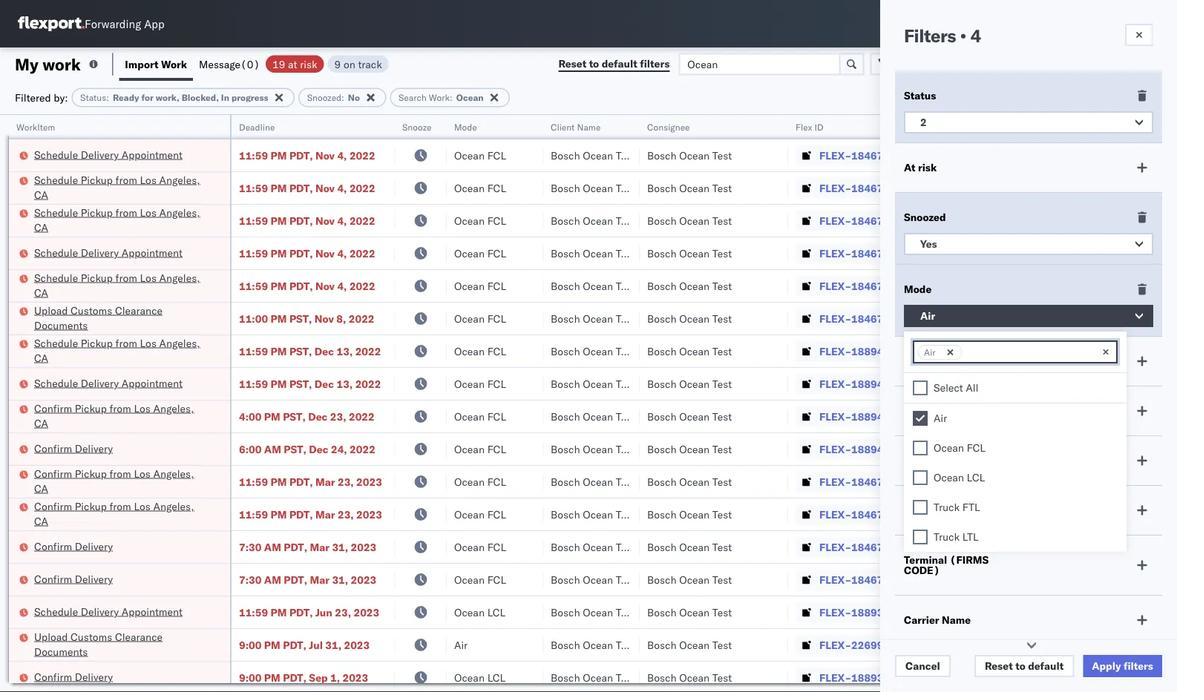Task type: vqa. For each thing, say whether or not it's contained in the screenshot.
Client within button
yes



Task type: describe. For each thing, give the bounding box(es) containing it.
status for status
[[904, 89, 936, 102]]

confirm delivery for fourth confirm delivery link from the bottom
[[34, 442, 113, 455]]

deadline
[[239, 121, 275, 133]]

carrier name
[[904, 614, 971, 627]]

7 schedule from the top
[[34, 377, 78, 390]]

search work : ocean
[[399, 92, 484, 103]]

3 flex-1889466 from the top
[[820, 410, 897, 423]]

select
[[934, 382, 963, 395]]

filtered
[[15, 91, 51, 104]]

schedule pickup from los angeles, ca for first schedule pickup from los angeles, ca button
[[34, 173, 200, 201]]

2 schedule delivery appointment from the top
[[34, 246, 183, 259]]

ftl
[[963, 501, 980, 514]]

terminal (firms code)
[[904, 554, 989, 577]]

1 hlxu8034992 from the top
[[1072, 148, 1145, 161]]

exception
[[945, 58, 994, 71]]

5 flex- from the top
[[820, 279, 851, 292]]

23, for 2nd confirm pickup from los angeles, ca button from the bottom of the page confirm pickup from los angeles, ca link
[[338, 475, 354, 488]]

1 lhuu7894563, uetu5238478 from the top
[[915, 344, 1066, 357]]

resize handle column header for container numbers
[[986, 115, 1004, 693]]

15 flex- from the top
[[820, 606, 851, 619]]

2 button
[[904, 111, 1154, 134]]

pm for 11:00 pm pst, nov 8, 2022 upload customs clearance documents button
[[271, 312, 287, 325]]

ceau7522281, hlxu6269489, hlxu8034992 for 3rd confirm delivery button from the bottom
[[915, 540, 1145, 553]]

at risk
[[904, 161, 937, 174]]

import work button
[[119, 48, 193, 81]]

jul
[[309, 639, 323, 652]]

ltl
[[963, 531, 979, 544]]

truck ftl
[[934, 501, 980, 514]]

reset to default
[[985, 660, 1064, 673]]

1 hlxu6269489, from the top
[[993, 148, 1069, 161]]

1889328 for 9:00 pm pdt, sep 1, 2023
[[851, 671, 897, 684]]

2 1889466 from the top
[[851, 377, 897, 390]]

8 11:59 from the top
[[239, 475, 268, 488]]

1 ceau7522281, hlxu6269489, hlxu8034992 from the top
[[915, 148, 1145, 161]]

10 flex-1846748 from the top
[[820, 573, 897, 586]]

for
[[141, 92, 154, 103]]

1 uetu5238478 from the top
[[994, 344, 1066, 357]]

4 schedule pickup from los angeles, ca button from the top
[[34, 336, 211, 367]]

2 confirm pickup from los angeles, ca button from the top
[[34, 467, 211, 498]]

reset for reset to default filters
[[559, 57, 587, 70]]

am for fourth confirm delivery link from the bottom
[[264, 443, 281, 456]]

4, for schedule pickup from los angeles, ca 'link' corresponding to 2nd schedule pickup from los angeles, ca button from the top
[[337, 214, 347, 227]]

numbers for container numbers
[[915, 127, 951, 138]]

1 1846748 from the top
[[851, 149, 897, 162]]

consignee button
[[640, 118, 773, 133]]

reset to default button
[[975, 655, 1074, 678]]

resize handle column header for flex id
[[889, 115, 907, 693]]

ca for 1st confirm pickup from los angeles, ca button from the top
[[34, 417, 48, 430]]

hlxu8034992 for 2nd schedule pickup from los angeles, ca button from the top
[[1072, 214, 1145, 227]]

4 schedule delivery appointment from the top
[[34, 605, 183, 618]]

carrier
[[904, 614, 939, 627]]

1 11:59 pm pdt, nov 4, 2022 from the top
[[239, 149, 375, 162]]

flex id button
[[788, 118, 892, 133]]

reset to default filters button
[[550, 53, 679, 75]]

flex id
[[796, 121, 824, 133]]

at
[[904, 161, 916, 174]]

4 schedule from the top
[[34, 246, 78, 259]]

cancel
[[906, 660, 940, 673]]

pst, for upload customs clearance documents
[[289, 312, 312, 325]]

work for search
[[429, 92, 450, 103]]

1889328 for 11:59 pm pdt, jun 23, 2023
[[851, 606, 897, 619]]

1846748 for first schedule pickup from los angeles, ca button
[[851, 181, 897, 194]]

11:00
[[239, 312, 268, 325]]

1846748 for 2nd confirm pickup from los angeles, ca button from the bottom of the page
[[851, 475, 897, 488]]

9:00 pm pdt, sep 1, 2023
[[239, 671, 368, 684]]

hlxu8034992 for 3rd confirm delivery button from the bottom
[[1072, 540, 1145, 553]]

schedule pickup from los angeles, ca link for 2nd schedule pickup from los angeles, ca button from the top
[[34, 205, 211, 235]]

2 test123456 from the top
[[1011, 181, 1074, 194]]

reset for reset to default
[[985, 660, 1013, 673]]

track
[[358, 58, 382, 71]]

14 flex- from the top
[[820, 573, 851, 586]]

2 lhuu7894563, uetu5238478 from the top
[[915, 377, 1066, 390]]

1 schedule delivery appointment button from the top
[[34, 147, 183, 164]]

los for 2nd schedule pickup from los angeles, ca button from the top
[[140, 206, 157, 219]]

1 confirm delivery button from the top
[[34, 441, 113, 458]]

message (0)
[[199, 58, 260, 71]]

pm for first schedule pickup from los angeles, ca button
[[271, 181, 287, 194]]

confirm for 2nd confirm pickup from los angeles, ca button from the bottom of the page
[[34, 467, 72, 480]]

4 lhuu7894563, uetu5238478 from the top
[[915, 442, 1066, 455]]

los for 1st confirm pickup from los angeles, ca button from the bottom
[[134, 500, 151, 513]]

file exception
[[924, 58, 994, 71]]

9 on track
[[334, 58, 382, 71]]

container
[[915, 115, 954, 127]]

3 confirm pickup from los angeles, ca button from the top
[[34, 499, 211, 530]]

2 schedule from the top
[[34, 173, 78, 186]]

19 at risk
[[272, 58, 317, 71]]

os
[[1135, 18, 1150, 29]]

schedule pickup from los angeles, ca link for first schedule pickup from los angeles, ca button
[[34, 173, 211, 202]]

by:
[[54, 91, 68, 104]]

3 1889466 from the top
[[851, 410, 897, 423]]

6 flex- from the top
[[820, 312, 851, 325]]

forwarding app
[[85, 17, 165, 31]]

departure
[[904, 405, 955, 418]]

flex-2269938
[[820, 639, 897, 652]]

batch action button
[[1072, 53, 1169, 75]]

3 schedule delivery appointment from the top
[[34, 377, 183, 390]]

13 flex- from the top
[[820, 541, 851, 554]]

apply
[[1092, 660, 1121, 673]]

3 : from the left
[[450, 92, 453, 103]]

my work
[[15, 54, 81, 74]]

pst, for schedule pickup from los angeles, ca
[[289, 345, 312, 358]]

port for arrival port
[[941, 454, 962, 467]]

client name button
[[543, 118, 625, 133]]

confirm pickup from los angeles, ca link for 1st confirm pickup from los angeles, ca button from the top
[[34, 401, 211, 431]]

upload customs clearance documents button for 11:00 pm pst, nov 8, 2022
[[34, 303, 211, 334]]

los for 1st schedule pickup from los angeles, ca button from the bottom
[[140, 337, 157, 350]]

delivery for fourth schedule delivery appointment button from the bottom
[[81, 148, 119, 161]]

apply filters
[[1092, 660, 1154, 673]]

2 schedule pickup from los angeles, ca button from the top
[[34, 205, 211, 236]]

3 lhuu7894563, from the top
[[915, 410, 991, 423]]

2 7:30 from the top
[[239, 573, 262, 586]]

3 appointment from the top
[[122, 377, 183, 390]]

client name inside button
[[551, 121, 601, 133]]

4 hlxu8034992 from the top
[[1072, 246, 1145, 259]]

2 7:30 am pdt, mar 31, 2023 from the top
[[239, 573, 377, 586]]

2 uetu5238478 from the top
[[994, 377, 1066, 390]]

batch action
[[1095, 58, 1159, 71]]

file
[[924, 58, 943, 71]]

2 11:59 from the top
[[239, 181, 268, 194]]

2 flex-1889466 from the top
[[820, 377, 897, 390]]

10 flex- from the top
[[820, 443, 851, 456]]

deadline button
[[232, 118, 380, 133]]

11:59 pm pdt, jun 23, 2023
[[239, 606, 379, 619]]

pst, down 4:00 pm pst, dec 23, 2022
[[284, 443, 306, 456]]

schedule delivery appointment link for second schedule delivery appointment button from the bottom
[[34, 376, 183, 391]]

os button
[[1125, 7, 1159, 41]]

pm for 1st schedule pickup from los angeles, ca button from the bottom
[[271, 345, 287, 358]]

flex-1846748 for first schedule pickup from los angeles, ca button
[[820, 181, 897, 194]]

17 flex- from the top
[[820, 671, 851, 684]]

filters • 4
[[904, 24, 981, 47]]

2 - from the left
[[1017, 639, 1024, 652]]

batch
[[1095, 58, 1124, 71]]

1 ceau7522281, from the top
[[915, 148, 991, 161]]

4
[[971, 24, 981, 47]]

2 appointment from the top
[[122, 246, 183, 259]]

2269938
[[851, 639, 897, 652]]

filters
[[904, 24, 956, 47]]

confirm for fourth confirm delivery button from the bottom of the page
[[34, 442, 72, 455]]

23, for confirm pickup from los angeles, ca link related to 1st confirm pickup from los angeles, ca button from the top
[[330, 410, 346, 423]]

terminal
[[904, 554, 947, 567]]

confirm for 1st confirm pickup from los angeles, ca button from the top
[[34, 402, 72, 415]]

upload customs clearance documents button for 9:00 pm pdt, jul 31, 2023
[[34, 630, 211, 661]]

workitem
[[16, 121, 55, 133]]

apply filters button
[[1083, 655, 1162, 678]]

4:00
[[239, 410, 262, 423]]

9 resize handle column header from the left
[[1151, 115, 1168, 693]]

(firms
[[950, 554, 989, 567]]

ca for 2nd confirm pickup from los angeles, ca button from the bottom of the page
[[34, 482, 48, 495]]

1 13, from the top
[[337, 345, 353, 358]]

4 uetu5238478 from the top
[[994, 442, 1066, 455]]

1 vertical spatial 31,
[[332, 573, 348, 586]]

1 11:59 from the top
[[239, 149, 268, 162]]

snoozed : no
[[307, 92, 360, 103]]

ca for second schedule pickup from los angeles, ca button from the bottom
[[34, 286, 48, 299]]

my
[[15, 54, 38, 74]]

3 schedule from the top
[[34, 206, 78, 219]]

3 resize handle column header from the left
[[429, 115, 447, 693]]

9:00 pm pdt, jul 31, 2023
[[239, 639, 370, 652]]

31, for confirm delivery
[[332, 541, 348, 554]]

hlxu8034992 for 2nd confirm pickup from los angeles, ca button from the bottom of the page
[[1072, 475, 1145, 488]]

reset to default filters
[[559, 57, 670, 70]]

1 test123456 from the top
[[1011, 149, 1074, 162]]

2 hlxu6269489, from the top
[[993, 181, 1069, 194]]

4 appointment from the top
[[122, 605, 183, 618]]

2 abcdefg78456546 from the top
[[1011, 377, 1111, 390]]

confirm delivery for fourth confirm delivery link from the top
[[34, 671, 113, 684]]

delivery for first schedule delivery appointment button from the bottom
[[81, 605, 119, 618]]

confirm pickup from los angeles, ca link for 1st confirm pickup from los angeles, ca button from the bottom
[[34, 499, 211, 529]]

container numbers button
[[907, 112, 989, 139]]

work
[[42, 54, 81, 74]]

name inside 'client name' button
[[577, 121, 601, 133]]

11:59 pm pdt, nov 4, 2022 for 2nd schedule pickup from los angeles, ca button from the top
[[239, 214, 375, 227]]

5 hlxu6269489, from the top
[[993, 279, 1069, 292]]

23, for confirm pickup from los angeles, ca link corresponding to 1st confirm pickup from los angeles, ca button from the bottom
[[338, 508, 354, 521]]

select all
[[934, 382, 979, 395]]

1 4, from the top
[[337, 149, 347, 162]]

confirm pickup from los angeles, ca for 2nd confirm pickup from los angeles, ca button from the bottom of the page
[[34, 467, 194, 495]]

confirm for 3rd confirm delivery button from the bottom
[[34, 540, 72, 553]]

forwarding app link
[[18, 16, 165, 31]]

snoozed for snoozed : no
[[307, 92, 342, 103]]

arrival port
[[904, 454, 962, 467]]

4 confirm delivery link from the top
[[34, 670, 113, 685]]

resize handle column header for mode
[[526, 115, 543, 693]]

4 ceau7522281, from the top
[[915, 246, 991, 259]]

4 schedule delivery appointment button from the top
[[34, 605, 183, 621]]

to for reset to default
[[1016, 660, 1026, 673]]

delivery for fourth confirm delivery button from the bottom of the page
[[75, 442, 113, 455]]

: for status
[[106, 92, 109, 103]]

31, for upload customs clearance documents
[[325, 639, 342, 652]]

1 confirm delivery link from the top
[[34, 441, 113, 456]]

ceau7522281, for 3rd confirm delivery button from the bottom
[[915, 540, 991, 553]]

1 7:30 am pdt, mar 31, 2023 from the top
[[239, 541, 377, 554]]

flex-1846748 for 3rd confirm delivery button from the bottom
[[820, 541, 897, 554]]

ceau7522281, for first schedule pickup from los angeles, ca button
[[915, 181, 991, 194]]

3 confirm delivery button from the top
[[34, 572, 113, 588]]

11 flex- from the top
[[820, 475, 851, 488]]

9 hlxu6269489, from the top
[[993, 540, 1069, 553]]

24,
[[331, 443, 347, 456]]

8 schedule from the top
[[34, 605, 78, 618]]

yes
[[920, 238, 937, 251]]

4 flex-1889466 from the top
[[820, 443, 897, 456]]

4 test123456 from the top
[[1011, 541, 1074, 554]]

at
[[288, 58, 297, 71]]

on
[[344, 58, 355, 71]]

16 flex- from the top
[[820, 639, 851, 652]]

4, for second schedule pickup from los angeles, ca button from the bottom's schedule pickup from los angeles, ca 'link'
[[337, 279, 347, 292]]

1 lhuu7894563, from the top
[[915, 344, 991, 357]]

nov for second schedule pickup from los angeles, ca button from the bottom's schedule pickup from los angeles, ca 'link'
[[315, 279, 335, 292]]

nov for upload customs clearance documents "link" related to 11:00
[[315, 312, 334, 325]]

hlxu8034992 for 1st confirm pickup from los angeles, ca button from the bottom
[[1072, 508, 1145, 521]]

2 11:59 pm pst, dec 13, 2022 from the top
[[239, 377, 381, 390]]

ceau7522281, for 2nd confirm pickup from los angeles, ca button from the bottom of the page
[[915, 475, 991, 488]]

status for status : ready for work, blocked, in progress
[[80, 92, 106, 103]]

jun
[[315, 606, 332, 619]]

pm for 2nd confirm pickup from los angeles, ca button from the bottom of the page
[[271, 475, 287, 488]]

confirm delivery for third confirm delivery link
[[34, 573, 113, 586]]

3 hlxu6269489, from the top
[[993, 214, 1069, 227]]

7 11:59 from the top
[[239, 377, 268, 390]]

pm for 2nd schedule pickup from los angeles, ca button from the top
[[271, 214, 287, 227]]

confirm for 3rd confirm delivery button
[[34, 573, 72, 586]]

5 11:59 from the top
[[239, 279, 268, 292]]

10 1846748 from the top
[[851, 573, 897, 586]]

forwarding
[[85, 17, 141, 31]]

upload customs clearance documents link for 9:00
[[34, 630, 211, 660]]

schedule delivery appointment link for fourth schedule delivery appointment button from the bottom
[[34, 147, 183, 162]]

3 lhuu7894563, uetu5238478 from the top
[[915, 410, 1066, 423]]

0 vertical spatial ocean lcl
[[934, 471, 985, 484]]



Task type: locate. For each thing, give the bounding box(es) containing it.
2 confirm pickup from los angeles, ca from the top
[[34, 467, 194, 495]]

2 confirm delivery link from the top
[[34, 539, 113, 554]]

Search Work text field
[[679, 53, 841, 75]]

4 lhuu7894563, from the top
[[915, 442, 991, 455]]

10 ceau7522281, from the top
[[915, 573, 991, 586]]

resize handle column header for workitem
[[212, 115, 230, 693]]

reset up 'client name' button
[[559, 57, 587, 70]]

customs
[[71, 304, 112, 317], [71, 631, 112, 644]]

--
[[1011, 639, 1024, 652]]

3 confirm from the top
[[34, 467, 72, 480]]

luuu1000003
[[915, 606, 987, 619], [915, 671, 987, 684]]

lhuu7894563, down select all
[[915, 410, 991, 423]]

1846748 for 3rd confirm delivery button from the bottom
[[851, 541, 897, 554]]

list box containing select all
[[904, 373, 1127, 552]]

7 hlxu6269489, from the top
[[993, 475, 1069, 488]]

0 horizontal spatial default
[[602, 57, 637, 70]]

final port
[[904, 504, 953, 517]]

4 hlxu6269489, from the top
[[993, 246, 1069, 259]]

1 horizontal spatial status
[[904, 89, 936, 102]]

progress
[[232, 92, 268, 103]]

9:00 up 9:00 pm pdt, sep 1, 2023
[[239, 639, 262, 652]]

code)
[[904, 564, 940, 577]]

reset inside button
[[559, 57, 587, 70]]

documents for 11:00 pm pst, nov 8, 2022
[[34, 319, 88, 332]]

pst, left 8,
[[289, 312, 312, 325]]

None checkbox
[[913, 381, 928, 396], [913, 411, 928, 426], [913, 381, 928, 396], [913, 411, 928, 426]]

customs for 11:00 pm pst, nov 8, 2022
[[71, 304, 112, 317]]

2 flex-1846748 from the top
[[820, 181, 897, 194]]

1 - from the left
[[1011, 639, 1017, 652]]

schedule delivery appointment link for first schedule delivery appointment button from the bottom
[[34, 605, 183, 619]]

delivery for 3rd confirm delivery button
[[75, 573, 113, 586]]

0 horizontal spatial client name
[[551, 121, 601, 133]]

dec up 6:00 am pst, dec 24, 2022
[[308, 410, 328, 423]]

2 vertical spatial name
[[942, 614, 971, 627]]

final
[[904, 504, 929, 517]]

11:59 pm pdt, mar 23, 2023 for 2nd confirm pickup from los angeles, ca button from the bottom of the page
[[239, 475, 382, 488]]

1 vertical spatial upload
[[34, 631, 68, 644]]

client inside button
[[551, 121, 575, 133]]

port down 'all'
[[958, 405, 979, 418]]

31,
[[332, 541, 348, 554], [332, 573, 348, 586], [325, 639, 342, 652]]

1 confirm pickup from los angeles, ca link from the top
[[34, 401, 211, 431]]

delivery for second schedule delivery appointment button from the bottom
[[81, 377, 119, 390]]

1 vertical spatial 13,
[[337, 377, 353, 390]]

import
[[125, 58, 159, 71]]

test123456 down mbl/mawb
[[1011, 149, 1074, 162]]

fcl
[[487, 149, 506, 162], [487, 181, 506, 194], [487, 214, 506, 227], [487, 247, 506, 260], [487, 279, 506, 292], [487, 312, 506, 325], [487, 345, 506, 358], [487, 377, 506, 390], [487, 410, 506, 423], [967, 442, 986, 455], [487, 443, 506, 456], [487, 475, 506, 488], [487, 508, 506, 521], [487, 541, 506, 554], [487, 573, 506, 586]]

1 vertical spatial confirm pickup from los angeles, ca link
[[34, 467, 211, 496]]

pm for upload customs clearance documents button for 9:00 pm pdt, jul 31, 2023
[[264, 639, 280, 652]]

snoozed for snoozed
[[904, 211, 946, 224]]

3 schedule pickup from los angeles, ca button from the top
[[34, 271, 211, 302]]

name down reset to default filters button on the top
[[577, 121, 601, 133]]

hlxu8034992 for 11:00 pm pst, nov 8, 2022 upload customs clearance documents button
[[1072, 312, 1145, 325]]

list box
[[904, 373, 1127, 552]]

1 flex-1889466 from the top
[[820, 345, 897, 358]]

9:00 down the 9:00 pm pdt, jul 31, 2023
[[239, 671, 262, 684]]

confirm delivery
[[34, 442, 113, 455], [34, 540, 113, 553], [34, 573, 113, 586], [34, 671, 113, 684]]

mar for confirm pickup from los angeles, ca link corresponding to 1st confirm pickup from los angeles, ca button from the bottom
[[315, 508, 335, 521]]

1,
[[330, 671, 340, 684]]

0 vertical spatial 31,
[[332, 541, 348, 554]]

10 hlxu6269489, from the top
[[993, 573, 1069, 586]]

lhuu7894563, up departure port
[[915, 377, 991, 390]]

0 vertical spatial filters
[[640, 57, 670, 70]]

10 hlxu8034992 from the top
[[1072, 573, 1145, 586]]

1 vertical spatial client
[[904, 355, 934, 368]]

delivery for 4th confirm delivery button from the top
[[75, 671, 113, 684]]

abcd230707001
[[1011, 671, 1097, 684]]

2 schedule delivery appointment link from the top
[[34, 245, 183, 260]]

ceau7522281, hlxu6269489, hlxu8034992
[[915, 148, 1145, 161], [915, 181, 1145, 194], [915, 214, 1145, 227], [915, 246, 1145, 259], [915, 279, 1145, 292], [915, 312, 1145, 325], [915, 475, 1145, 488], [915, 508, 1145, 521], [915, 540, 1145, 553], [915, 573, 1145, 586]]

0 vertical spatial am
[[264, 443, 281, 456]]

test123456
[[1011, 149, 1074, 162], [1011, 181, 1074, 194], [1011, 247, 1074, 260], [1011, 541, 1074, 554]]

message
[[199, 58, 241, 71]]

confirm for 1st confirm pickup from los angeles, ca button from the bottom
[[34, 500, 72, 513]]

0 vertical spatial flex-1889328
[[820, 606, 897, 619]]

6 hlxu6269489, from the top
[[993, 312, 1069, 325]]

8 hlxu6269489, from the top
[[993, 508, 1069, 521]]

0 vertical spatial to
[[589, 57, 599, 70]]

name right carrier
[[942, 614, 971, 627]]

1 flex-1889328 from the top
[[820, 606, 897, 619]]

3 1846748 from the top
[[851, 214, 897, 227]]

risk right at
[[300, 58, 317, 71]]

client
[[551, 121, 575, 133], [904, 355, 934, 368]]

4 schedule delivery appointment link from the top
[[34, 605, 183, 619]]

work right import
[[161, 58, 187, 71]]

1 vertical spatial port
[[941, 454, 962, 467]]

2 horizontal spatial :
[[450, 92, 453, 103]]

1 schedule from the top
[[34, 148, 78, 161]]

0 horizontal spatial reset
[[559, 57, 587, 70]]

0 vertical spatial upload customs clearance documents link
[[34, 303, 211, 333]]

pm for 1st confirm pickup from los angeles, ca button from the top
[[264, 410, 280, 423]]

flex-1846748
[[820, 149, 897, 162], [820, 181, 897, 194], [820, 214, 897, 227], [820, 247, 897, 260], [820, 279, 897, 292], [820, 312, 897, 325], [820, 475, 897, 488], [820, 508, 897, 521], [820, 541, 897, 554], [820, 573, 897, 586]]

flex
[[796, 121, 812, 133]]

schedule pickup from los angeles, ca link for second schedule pickup from los angeles, ca button from the bottom
[[34, 271, 211, 300]]

0 vertical spatial client
[[551, 121, 575, 133]]

flex-1846748 for 1st confirm pickup from los angeles, ca button from the bottom
[[820, 508, 897, 521]]

filters right apply
[[1124, 660, 1154, 673]]

clearance for 9:00 pm pdt, jul 31, 2023
[[115, 631, 163, 644]]

pickup
[[81, 173, 113, 186], [81, 206, 113, 219], [81, 271, 113, 284], [81, 337, 113, 350], [75, 402, 107, 415], [75, 467, 107, 480], [75, 500, 107, 513]]

11:59 pm pdt, mar 23, 2023
[[239, 475, 382, 488], [239, 508, 382, 521]]

4 11:59 from the top
[[239, 247, 268, 260]]

1 horizontal spatial work
[[429, 92, 450, 103]]

1 horizontal spatial filters
[[1124, 660, 1154, 673]]

lhuu7894563, uetu5238478 up ftl
[[915, 442, 1066, 455]]

1 vertical spatial flex-1889328
[[820, 671, 897, 684]]

1 vertical spatial upload customs clearance documents button
[[34, 630, 211, 661]]

schedule pickup from los angeles, ca link for 1st schedule pickup from los angeles, ca button from the bottom
[[34, 336, 211, 366]]

3 schedule delivery appointment link from the top
[[34, 376, 183, 391]]

4 flex-1846748 from the top
[[820, 247, 897, 260]]

reset
[[559, 57, 587, 70], [985, 660, 1013, 673]]

1 vertical spatial 7:30 am pdt, mar 31, 2023
[[239, 573, 377, 586]]

arrival
[[904, 454, 938, 467]]

1 abcdefg78456546 from the top
[[1011, 345, 1111, 358]]

0 vertical spatial abcdefg78456546
[[1011, 345, 1111, 358]]

lhuu7894563, up select all
[[915, 344, 991, 357]]

: left no
[[342, 92, 344, 103]]

ceau7522281, hlxu6269489, hlxu8034992 for 11:00 pm pst, nov 8, 2022 upload customs clearance documents button
[[915, 312, 1145, 325]]

delivery for 3rd confirm delivery button from the bottom
[[75, 540, 113, 553]]

lhuu7894563, uetu5238478 up departure port
[[915, 377, 1066, 390]]

luuu1000003 down terminal (firms code)
[[915, 606, 987, 619]]

0 horizontal spatial status
[[80, 92, 106, 103]]

ca for first schedule pickup from los angeles, ca button
[[34, 188, 48, 201]]

all
[[966, 382, 979, 395]]

11:59 pm pst, dec 13, 2022 up 4:00 pm pst, dec 23, 2022
[[239, 377, 381, 390]]

0 vertical spatial 13,
[[337, 345, 353, 358]]

9 flex- from the top
[[820, 410, 851, 423]]

2 schedule delivery appointment button from the top
[[34, 245, 183, 262]]

1 vertical spatial lcl
[[487, 606, 506, 619]]

1 vertical spatial filters
[[1124, 660, 1154, 673]]

1846748 for 2nd schedule pickup from los angeles, ca button from the top
[[851, 214, 897, 227]]

0 vertical spatial 11:59 pm pst, dec 13, 2022
[[239, 345, 381, 358]]

0 vertical spatial luuu1000003
[[915, 606, 987, 619]]

1 horizontal spatial mode
[[904, 283, 932, 296]]

flex-1889328 for 11:59 pm pdt, jun 23, 2023
[[820, 606, 897, 619]]

12 flex- from the top
[[820, 508, 851, 521]]

flex-1846748 for 2nd confirm pickup from los angeles, ca button from the bottom of the page
[[820, 475, 897, 488]]

4, for schedule pickup from los angeles, ca 'link' for first schedule pickup from los angeles, ca button
[[337, 181, 347, 194]]

0 vertical spatial 7:30 am pdt, mar 31, 2023
[[239, 541, 377, 554]]

1 vertical spatial client name
[[904, 355, 966, 368]]

6 11:59 from the top
[[239, 345, 268, 358]]

1 11:59 pm pst, dec 13, 2022 from the top
[[239, 345, 381, 358]]

filtered by:
[[15, 91, 68, 104]]

to inside reset to default filters button
[[589, 57, 599, 70]]

0 horizontal spatial filters
[[640, 57, 670, 70]]

1 appointment from the top
[[122, 148, 183, 161]]

13, up 4:00 pm pst, dec 23, 2022
[[337, 377, 353, 390]]

truck ltl
[[934, 531, 979, 544]]

0 vertical spatial 1889328
[[851, 606, 897, 619]]

numbers down container
[[915, 127, 951, 138]]

appointment
[[122, 148, 183, 161], [122, 246, 183, 259], [122, 377, 183, 390], [122, 605, 183, 618]]

ca for 2nd schedule pickup from los angeles, ca button from the top
[[34, 221, 48, 234]]

11:00 pm pst, nov 8, 2022
[[239, 312, 374, 325]]

test123456 up air button
[[1011, 247, 1074, 260]]

0 horizontal spatial client
[[551, 121, 575, 133]]

0 vertical spatial name
[[577, 121, 601, 133]]

0 vertical spatial lcl
[[967, 471, 985, 484]]

filters up consignee
[[640, 57, 670, 70]]

5 1846748 from the top
[[851, 279, 897, 292]]

3 flex- from the top
[[820, 214, 851, 227]]

test123456 right ltl
[[1011, 541, 1074, 554]]

1889328
[[851, 606, 897, 619], [851, 671, 897, 684]]

flex-1889328 up the flex-2269938 on the bottom right of page
[[820, 606, 897, 619]]

schedule
[[34, 148, 78, 161], [34, 173, 78, 186], [34, 206, 78, 219], [34, 246, 78, 259], [34, 271, 78, 284], [34, 337, 78, 350], [34, 377, 78, 390], [34, 605, 78, 618]]

0 vertical spatial 11:59 pm pdt, mar 23, 2023
[[239, 475, 382, 488]]

ocean lcl for 9:00 pm pdt, sep 1, 2023
[[454, 671, 506, 684]]

resize handle column header
[[212, 115, 230, 693], [377, 115, 395, 693], [429, 115, 447, 693], [526, 115, 543, 693], [622, 115, 640, 693], [771, 115, 788, 693], [889, 115, 907, 693], [986, 115, 1004, 693], [1151, 115, 1168, 693]]

8 ceau7522281, hlxu6269489, hlxu8034992 from the top
[[915, 508, 1145, 521]]

2 vertical spatial am
[[264, 573, 281, 586]]

1 vertical spatial truck
[[934, 531, 960, 544]]

6 ceau7522281, from the top
[[915, 312, 991, 325]]

1889328 down "2269938" on the bottom right of the page
[[851, 671, 897, 684]]

pst, up 4:00 pm pst, dec 23, 2022
[[289, 377, 312, 390]]

work for import
[[161, 58, 187, 71]]

2 schedule pickup from los angeles, ca link from the top
[[34, 205, 211, 235]]

7 flex- from the top
[[820, 345, 851, 358]]

1 horizontal spatial default
[[1028, 660, 1064, 673]]

risk right the at in the top of the page
[[918, 161, 937, 174]]

schedule pickup from los angeles, ca button
[[34, 173, 211, 204], [34, 205, 211, 236], [34, 271, 211, 302], [34, 336, 211, 367]]

pst, for confirm pickup from los angeles, ca
[[283, 410, 306, 423]]

documents
[[34, 319, 88, 332], [34, 645, 88, 658]]

departure port
[[904, 405, 979, 418]]

mbl/mawb numbers button
[[1004, 118, 1174, 133]]

lhuu7894563, uetu5238478
[[915, 344, 1066, 357], [915, 377, 1066, 390], [915, 410, 1066, 423], [915, 442, 1066, 455]]

workitem button
[[9, 118, 215, 133]]

confirm pickup from los angeles, ca for 1st confirm pickup from los angeles, ca button from the top
[[34, 402, 194, 430]]

1889466
[[851, 345, 897, 358], [851, 377, 897, 390], [851, 410, 897, 423], [851, 443, 897, 456]]

0 vertical spatial reset
[[559, 57, 587, 70]]

0 vertical spatial upload
[[34, 304, 68, 317]]

3 test123456 from the top
[[1011, 247, 1074, 260]]

4 flex- from the top
[[820, 247, 851, 260]]

4 ceau7522281, hlxu6269489, hlxu8034992 from the top
[[915, 246, 1145, 259]]

client name down reset to default filters button on the top
[[551, 121, 601, 133]]

los for 1st confirm pickup from los angeles, ca button from the top
[[134, 402, 151, 415]]

0 horizontal spatial snoozed
[[307, 92, 342, 103]]

0 vertical spatial documents
[[34, 319, 88, 332]]

lcl
[[967, 471, 985, 484], [487, 606, 506, 619], [487, 671, 506, 684]]

0 vertical spatial confirm pickup from los angeles, ca button
[[34, 401, 211, 432]]

mbl/mawb numbers
[[1011, 121, 1102, 133]]

13, down 8,
[[337, 345, 353, 358]]

7:30 am pdt, mar 31, 2023
[[239, 541, 377, 554], [239, 573, 377, 586]]

0 vertical spatial snoozed
[[307, 92, 342, 103]]

2 vertical spatial ocean lcl
[[454, 671, 506, 684]]

1 vertical spatial 11:59 pm pst, dec 13, 2022
[[239, 377, 381, 390]]

1 horizontal spatial :
[[342, 92, 344, 103]]

0 vertical spatial 9:00
[[239, 639, 262, 652]]

6 resize handle column header from the left
[[771, 115, 788, 693]]

mar
[[315, 475, 335, 488], [315, 508, 335, 521], [310, 541, 330, 554], [310, 573, 330, 586]]

bosch ocean test
[[551, 149, 636, 162], [647, 149, 732, 162], [551, 181, 636, 194], [647, 181, 732, 194], [551, 214, 636, 227], [647, 214, 732, 227], [551, 247, 636, 260], [647, 247, 732, 260], [551, 279, 636, 292], [647, 279, 732, 292], [551, 312, 636, 325], [647, 312, 732, 325], [551, 345, 636, 358], [647, 345, 732, 358], [551, 377, 636, 390], [647, 377, 732, 390], [551, 410, 636, 423], [647, 410, 732, 423], [551, 443, 636, 456], [647, 443, 732, 456], [551, 475, 636, 488], [647, 475, 732, 488], [551, 508, 636, 521], [647, 508, 732, 521], [551, 541, 636, 554], [647, 541, 732, 554], [551, 573, 636, 586], [647, 573, 732, 586], [551, 606, 636, 619], [647, 606, 732, 619], [551, 639, 636, 652], [647, 639, 732, 652], [551, 671, 636, 684], [647, 671, 732, 684]]

am
[[264, 443, 281, 456], [264, 541, 281, 554], [264, 573, 281, 586]]

None text field
[[965, 346, 980, 359]]

truck left ftl
[[934, 501, 960, 514]]

8 flex- from the top
[[820, 377, 851, 390]]

4 4, from the top
[[337, 247, 347, 260]]

2 upload customs clearance documents from the top
[[34, 631, 163, 658]]

default for reset to default filters
[[602, 57, 637, 70]]

hlxu6269489,
[[993, 148, 1069, 161], [993, 181, 1069, 194], [993, 214, 1069, 227], [993, 246, 1069, 259], [993, 279, 1069, 292], [993, 312, 1069, 325], [993, 475, 1069, 488], [993, 508, 1069, 521], [993, 540, 1069, 553], [993, 573, 1069, 586]]

3 ca from the top
[[34, 286, 48, 299]]

1 vertical spatial 7:30
[[239, 573, 262, 586]]

1846748 for second schedule pickup from los angeles, ca button from the bottom
[[851, 279, 897, 292]]

reset down the --
[[985, 660, 1013, 673]]

0 vertical spatial port
[[958, 405, 979, 418]]

confirm pickup from los angeles, ca link
[[34, 401, 211, 431], [34, 467, 211, 496], [34, 499, 211, 529]]

los for 2nd confirm pickup from los angeles, ca button from the bottom of the page
[[134, 467, 151, 480]]

import work
[[125, 58, 187, 71]]

0 vertical spatial 7:30
[[239, 541, 262, 554]]

0 vertical spatial customs
[[71, 304, 112, 317]]

snoozed left no
[[307, 92, 342, 103]]

status : ready for work, blocked, in progress
[[80, 92, 268, 103]]

1889328 up "2269938" on the bottom right of the page
[[851, 606, 897, 619]]

0 horizontal spatial :
[[106, 92, 109, 103]]

19
[[272, 58, 285, 71]]

flex-1889328 button
[[796, 602, 900, 623], [796, 602, 900, 623], [796, 668, 900, 688], [796, 668, 900, 688]]

abcdefg78456546
[[1011, 345, 1111, 358], [1011, 377, 1111, 390]]

9:00 for 9:00 pm pdt, sep 1, 2023
[[239, 671, 262, 684]]

5 schedule from the top
[[34, 271, 78, 284]]

4 1846748 from the top
[[851, 247, 897, 260]]

1 vertical spatial upload customs clearance documents
[[34, 631, 163, 658]]

1 vertical spatial 11:59 pm pdt, mar 23, 2023
[[239, 508, 382, 521]]

hlxu8034992 for first schedule pickup from los angeles, ca button
[[1072, 181, 1145, 194]]

1 vertical spatial snoozed
[[904, 211, 946, 224]]

1 customs from the top
[[71, 304, 112, 317]]

status up 2
[[904, 89, 936, 102]]

lhuu7894563, uetu5238478 up 'all'
[[915, 344, 1066, 357]]

0 horizontal spatial risk
[[300, 58, 317, 71]]

upload for 9:00 pm pdt, jul 31, 2023
[[34, 631, 68, 644]]

ocean lcl
[[934, 471, 985, 484], [454, 606, 506, 619], [454, 671, 506, 684]]

2 luuu1000003 from the top
[[915, 671, 987, 684]]

1 horizontal spatial client
[[904, 355, 934, 368]]

upload customs clearance documents for 11:00 pm pst, nov 8, 2022
[[34, 304, 163, 332]]

1 vertical spatial confirm pickup from los angeles, ca button
[[34, 467, 211, 498]]

ocean fcl inside list box
[[934, 442, 986, 455]]

1 vertical spatial abcdefg78456546
[[1011, 377, 1111, 390]]

default inside button
[[1028, 660, 1064, 673]]

: right the 'search'
[[450, 92, 453, 103]]

2 flex- from the top
[[820, 181, 851, 194]]

1 vertical spatial work
[[429, 92, 450, 103]]

1 vertical spatial clearance
[[115, 631, 163, 644]]

numbers for mbl/mawb numbers
[[1065, 121, 1102, 133]]

flex-1889328 for 9:00 pm pdt, sep 1, 2023
[[820, 671, 897, 684]]

risk
[[300, 58, 317, 71], [918, 161, 937, 174]]

1 7:30 from the top
[[239, 541, 262, 554]]

to up 'client name' button
[[589, 57, 599, 70]]

0 vertical spatial confirm pickup from los angeles, ca link
[[34, 401, 211, 431]]

1 vertical spatial customs
[[71, 631, 112, 644]]

0 vertical spatial mode
[[454, 121, 477, 133]]

9 ceau7522281, from the top
[[915, 540, 991, 553]]

11:59 pm pst, dec 13, 2022
[[239, 345, 381, 358], [239, 377, 381, 390]]

1 vertical spatial name
[[937, 355, 966, 368]]

1 vertical spatial upload customs clearance documents link
[[34, 630, 211, 660]]

lcl for 9:00 pm pdt, sep 1, 2023
[[487, 671, 506, 684]]

truck for truck ftl
[[934, 501, 960, 514]]

4:00 pm pst, dec 23, 2022
[[239, 410, 375, 423]]

1 upload customs clearance documents button from the top
[[34, 303, 211, 334]]

port right arrival
[[941, 454, 962, 467]]

2 vertical spatial confirm pickup from los angeles, ca
[[34, 500, 194, 528]]

0 vertical spatial risk
[[300, 58, 317, 71]]

dec left 24,
[[309, 443, 328, 456]]

pm for 1st confirm pickup from los angeles, ca button from the bottom
[[271, 508, 287, 521]]

dec up 4:00 pm pst, dec 23, 2022
[[315, 377, 334, 390]]

0 vertical spatial client name
[[551, 121, 601, 133]]

5 hlxu8034992 from the top
[[1072, 279, 1145, 292]]

: left ready
[[106, 92, 109, 103]]

clearance for 11:00 pm pst, nov 8, 2022
[[115, 304, 163, 317]]

1 vertical spatial luuu1000003
[[915, 671, 987, 684]]

1 vertical spatial reset
[[985, 660, 1013, 673]]

ca for 1st schedule pickup from los angeles, ca button from the bottom
[[34, 351, 48, 364]]

11:59 pm pdt, nov 4, 2022 for second schedule pickup from los angeles, ca button from the bottom
[[239, 279, 375, 292]]

0 vertical spatial confirm pickup from los angeles, ca
[[34, 402, 194, 430]]

to for reset to default filters
[[589, 57, 599, 70]]

flex-1889328 down the flex-2269938 on the bottom right of page
[[820, 671, 897, 684]]

1 ca from the top
[[34, 188, 48, 201]]

3 confirm delivery from the top
[[34, 573, 113, 586]]

2 schedule pickup from los angeles, ca from the top
[[34, 206, 200, 234]]

pm for second schedule pickup from los angeles, ca button from the bottom
[[271, 279, 287, 292]]

2 lhuu7894563, from the top
[[915, 377, 991, 390]]

dec down 11:00 pm pst, nov 8, 2022
[[315, 345, 334, 358]]

pdt,
[[289, 149, 313, 162], [289, 181, 313, 194], [289, 214, 313, 227], [289, 247, 313, 260], [289, 279, 313, 292], [289, 475, 313, 488], [289, 508, 313, 521], [284, 541, 307, 554], [284, 573, 307, 586], [289, 606, 313, 619], [283, 639, 306, 652], [283, 671, 306, 684]]

mode button
[[447, 118, 529, 133]]

mode down search work : ocean
[[454, 121, 477, 133]]

luuu1000003 for 9:00 pm pdt, sep 1, 2023
[[915, 671, 987, 684]]

0 vertical spatial work
[[161, 58, 187, 71]]

numbers right mbl/mawb
[[1065, 121, 1102, 133]]

search
[[399, 92, 427, 103]]

lhuu7894563, down departure port
[[915, 442, 991, 455]]

10 11:59 from the top
[[239, 606, 268, 619]]

ceau7522281,
[[915, 148, 991, 161], [915, 181, 991, 194], [915, 214, 991, 227], [915, 246, 991, 259], [915, 279, 991, 292], [915, 312, 991, 325], [915, 475, 991, 488], [915, 508, 991, 521], [915, 540, 991, 553], [915, 573, 991, 586]]

hlxu8034992 for second schedule pickup from los angeles, ca button from the bottom
[[1072, 279, 1145, 292]]

11:59 pm pdt, nov 4, 2022 for first schedule pickup from los angeles, ca button
[[239, 181, 375, 194]]

ocean lcl for 11:59 pm pdt, jun 23, 2023
[[454, 606, 506, 619]]

reset inside button
[[985, 660, 1013, 673]]

10 ceau7522281, hlxu6269489, hlxu8034992 from the top
[[915, 573, 1145, 586]]

2 vertical spatial port
[[931, 504, 953, 517]]

ceau7522281, hlxu6269489, hlxu8034992 for 2nd confirm pickup from los angeles, ca button from the bottom of the page
[[915, 475, 1145, 488]]

1 vertical spatial ocean lcl
[[454, 606, 506, 619]]

documents for 9:00 pm pdt, jul 31, 2023
[[34, 645, 88, 658]]

resize handle column header for consignee
[[771, 115, 788, 693]]

confirm for 4th confirm delivery button from the top
[[34, 671, 72, 684]]

default up 'client name' button
[[602, 57, 637, 70]]

action
[[1126, 58, 1159, 71]]

schedule pickup from los angeles, ca for second schedule pickup from los angeles, ca button from the bottom
[[34, 271, 200, 299]]

mar for 2nd confirm pickup from los angeles, ca button from the bottom of the page confirm pickup from los angeles, ca link
[[315, 475, 335, 488]]

:
[[106, 92, 109, 103], [342, 92, 344, 103], [450, 92, 453, 103]]

truck for truck ltl
[[934, 531, 960, 544]]

0 horizontal spatial numbers
[[915, 127, 951, 138]]

snoozed up yes
[[904, 211, 946, 224]]

1 horizontal spatial snoozed
[[904, 211, 946, 224]]

1 horizontal spatial client name
[[904, 355, 966, 368]]

fcl inside list box
[[967, 442, 986, 455]]

6 hlxu8034992 from the top
[[1072, 312, 1145, 325]]

mbl/mawb
[[1011, 121, 1063, 133]]

pst,
[[289, 312, 312, 325], [289, 345, 312, 358], [289, 377, 312, 390], [283, 410, 306, 423], [284, 443, 306, 456]]

upload customs clearance documents link for 11:00
[[34, 303, 211, 333]]

pst, up 6:00 am pst, dec 24, 2022
[[283, 410, 306, 423]]

1 confirm delivery from the top
[[34, 442, 113, 455]]

9 11:59 from the top
[[239, 508, 268, 521]]

flexport. image
[[18, 16, 85, 31]]

1 flex- from the top
[[820, 149, 851, 162]]

11:59 pm pst, dec 13, 2022 down 11:00 pm pst, nov 8, 2022
[[239, 345, 381, 358]]

0 vertical spatial default
[[602, 57, 637, 70]]

numbers inside container numbers
[[915, 127, 951, 138]]

2 vertical spatial 31,
[[325, 639, 342, 652]]

7 ceau7522281, from the top
[[915, 475, 991, 488]]

ceau7522281, hlxu6269489, hlxu8034992 for second schedule pickup from los angeles, ca button from the bottom
[[915, 279, 1145, 292]]

None checkbox
[[913, 441, 928, 456], [913, 471, 928, 485], [913, 500, 928, 515], [913, 530, 928, 545], [913, 441, 928, 456], [913, 471, 928, 485], [913, 500, 928, 515], [913, 530, 928, 545]]

1846748 for 1st confirm pickup from los angeles, ca button from the bottom
[[851, 508, 897, 521]]

2 truck from the top
[[934, 531, 960, 544]]

0 vertical spatial clearance
[[115, 304, 163, 317]]

to down the --
[[1016, 660, 1026, 673]]

1 horizontal spatial numbers
[[1065, 121, 1102, 133]]

1 vertical spatial confirm pickup from los angeles, ca
[[34, 467, 194, 495]]

from
[[115, 173, 137, 186], [115, 206, 137, 219], [115, 271, 137, 284], [115, 337, 137, 350], [109, 402, 131, 415], [109, 467, 131, 480], [109, 500, 131, 513]]

2 resize handle column header from the left
[[377, 115, 395, 693]]

6 ca from the top
[[34, 482, 48, 495]]

5 flex-1846748 from the top
[[820, 279, 897, 292]]

Search Shipments (/) text field
[[893, 13, 1036, 35]]

0 horizontal spatial to
[[589, 57, 599, 70]]

cancel button
[[895, 655, 951, 678]]

2 am from the top
[[264, 541, 281, 554]]

air inside button
[[920, 310, 935, 323]]

luuu1000003 down carrier name
[[915, 671, 987, 684]]

1 schedule pickup from los angeles, ca button from the top
[[34, 173, 211, 204]]

name up select
[[937, 355, 966, 368]]

1 luuu1000003 from the top
[[915, 606, 987, 619]]

work right the 'search'
[[429, 92, 450, 103]]

1 vertical spatial to
[[1016, 660, 1026, 673]]

test123456 up yes button
[[1011, 181, 1074, 194]]

1 vertical spatial risk
[[918, 161, 937, 174]]

nov for schedule pickup from los angeles, ca 'link' corresponding to 2nd schedule pickup from los angeles, ca button from the top
[[315, 214, 335, 227]]

nov for schedule pickup from los angeles, ca 'link' for first schedule pickup from los angeles, ca button
[[315, 181, 335, 194]]

1 vertical spatial mode
[[904, 283, 932, 296]]

to
[[589, 57, 599, 70], [1016, 660, 1026, 673]]

1 horizontal spatial risk
[[918, 161, 937, 174]]

ceau7522281, for 2nd schedule pickup from los angeles, ca button from the top
[[915, 214, 991, 227]]

yes button
[[904, 233, 1154, 255]]

to inside reset to default button
[[1016, 660, 1026, 673]]

2 13, from the top
[[337, 377, 353, 390]]

work inside the 'import work' button
[[161, 58, 187, 71]]

4 confirm delivery button from the top
[[34, 670, 113, 686]]

1 1889466 from the top
[[851, 345, 897, 358]]

uetu5238478
[[994, 344, 1066, 357], [994, 377, 1066, 390], [994, 410, 1066, 423], [994, 442, 1066, 455]]

pst, down 11:00 pm pst, nov 8, 2022
[[289, 345, 312, 358]]

4,
[[337, 149, 347, 162], [337, 181, 347, 194], [337, 214, 347, 227], [337, 247, 347, 260], [337, 279, 347, 292]]

port for departure port
[[958, 405, 979, 418]]

: for snoozed
[[342, 92, 344, 103]]

1 vertical spatial am
[[264, 541, 281, 554]]

default for reset to default
[[1028, 660, 1064, 673]]

schedule delivery appointment link for third schedule delivery appointment button from the bottom
[[34, 245, 183, 260]]

ocean
[[456, 92, 484, 103], [454, 149, 485, 162], [583, 149, 613, 162], [679, 149, 710, 162], [454, 181, 485, 194], [583, 181, 613, 194], [679, 181, 710, 194], [454, 214, 485, 227], [583, 214, 613, 227], [679, 214, 710, 227], [454, 247, 485, 260], [583, 247, 613, 260], [679, 247, 710, 260], [454, 279, 485, 292], [583, 279, 613, 292], [679, 279, 710, 292], [454, 312, 485, 325], [583, 312, 613, 325], [679, 312, 710, 325], [454, 345, 485, 358], [583, 345, 613, 358], [679, 345, 710, 358], [454, 377, 485, 390], [583, 377, 613, 390], [679, 377, 710, 390], [454, 410, 485, 423], [583, 410, 613, 423], [679, 410, 710, 423], [934, 442, 964, 455], [454, 443, 485, 456], [583, 443, 613, 456], [679, 443, 710, 456], [934, 471, 964, 484], [454, 475, 485, 488], [583, 475, 613, 488], [679, 475, 710, 488], [454, 508, 485, 521], [583, 508, 613, 521], [679, 508, 710, 521], [454, 541, 485, 554], [583, 541, 613, 554], [679, 541, 710, 554], [454, 573, 485, 586], [583, 573, 613, 586], [679, 573, 710, 586], [454, 606, 485, 619], [583, 606, 613, 619], [679, 606, 710, 619], [583, 639, 613, 652], [679, 639, 710, 652], [454, 671, 485, 684], [583, 671, 613, 684], [679, 671, 710, 684]]

mode down yes
[[904, 283, 932, 296]]

3 11:59 from the top
[[239, 214, 268, 227]]

•
[[960, 24, 966, 47]]

lhuu7894563, uetu5238478 down 'all'
[[915, 410, 1066, 423]]

ceau7522281, for second schedule pickup from los angeles, ca button from the bottom
[[915, 279, 991, 292]]

3 confirm delivery link from the top
[[34, 572, 113, 587]]

6 1846748 from the top
[[851, 312, 897, 325]]

consignee
[[647, 121, 690, 133]]

6:00 am pst, dec 24, 2022
[[239, 443, 375, 456]]

luuu1000003 for 11:59 pm pdt, jun 23, 2023
[[915, 606, 987, 619]]

1 horizontal spatial reset
[[985, 660, 1013, 673]]

schedule pickup from los angeles, ca for 1st schedule pickup from los angeles, ca button from the bottom
[[34, 337, 200, 364]]

11:59 pm pdt, mar 23, 2023 for 1st confirm pickup from los angeles, ca button from the bottom
[[239, 508, 382, 521]]

truck left ltl
[[934, 531, 960, 544]]

6:00
[[239, 443, 262, 456]]

blocked,
[[182, 92, 219, 103]]

0 horizontal spatial work
[[161, 58, 187, 71]]

default inside button
[[602, 57, 637, 70]]

default left apply
[[1028, 660, 1064, 673]]

2 vertical spatial confirm pickup from los angeles, ca button
[[34, 499, 211, 530]]

port right final
[[931, 504, 953, 517]]

mode inside button
[[454, 121, 477, 133]]

2 vertical spatial confirm pickup from los angeles, ca link
[[34, 499, 211, 529]]

8 flex-1846748 from the top
[[820, 508, 897, 521]]

client name up select
[[904, 355, 966, 368]]

1846748
[[851, 149, 897, 162], [851, 181, 897, 194], [851, 214, 897, 227], [851, 247, 897, 260], [851, 279, 897, 292], [851, 312, 897, 325], [851, 475, 897, 488], [851, 508, 897, 521], [851, 541, 897, 554], [851, 573, 897, 586]]

status right by:
[[80, 92, 106, 103]]



